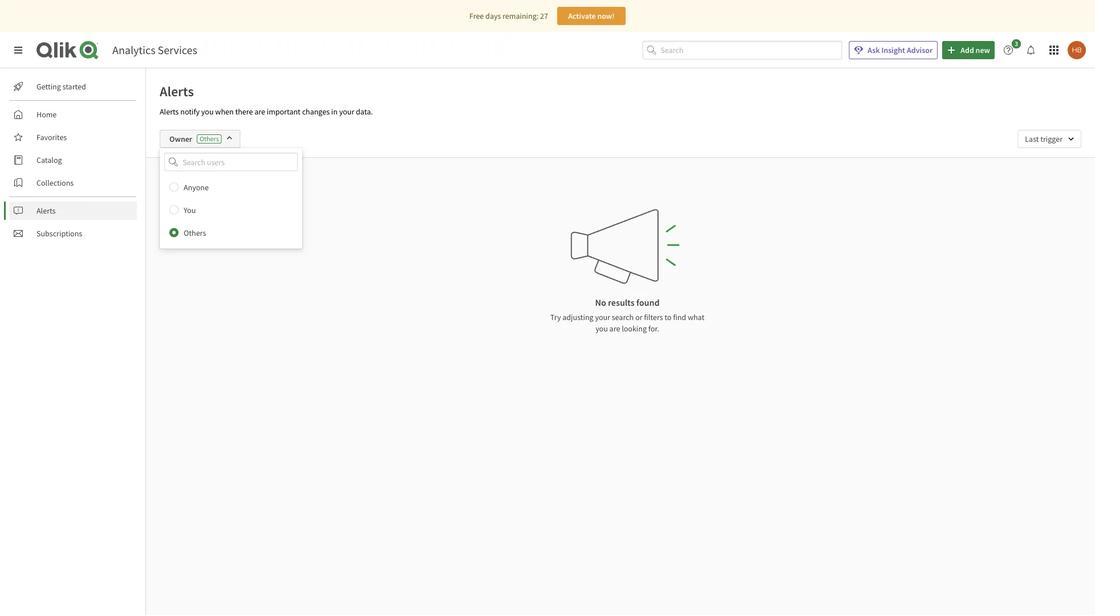 Task type: locate. For each thing, give the bounding box(es) containing it.
None field
[[160, 153, 302, 171]]

1 vertical spatial are
[[609, 324, 620, 334]]

activate
[[568, 11, 596, 21]]

insight
[[881, 45, 905, 55]]

activate now!
[[568, 11, 615, 21]]

0 vertical spatial your
[[339, 107, 354, 117]]

days
[[485, 11, 501, 21]]

you left when
[[201, 107, 214, 117]]

alerts up notify
[[160, 83, 194, 100]]

are
[[254, 107, 265, 117], [609, 324, 620, 334]]

alerts left notify
[[160, 107, 179, 117]]

Search text field
[[661, 41, 842, 59]]

1 horizontal spatial you
[[596, 324, 608, 334]]

0 vertical spatial are
[[254, 107, 265, 117]]

0 vertical spatial alerts
[[160, 83, 194, 100]]

services
[[158, 43, 197, 57]]

looking
[[622, 324, 647, 334]]

your inside no results found try adjusting your search or filters to find what you are looking for.
[[595, 313, 610, 323]]

others right owner
[[200, 135, 219, 143]]

getting started link
[[9, 78, 137, 96]]

free days remaining: 27
[[469, 11, 548, 21]]

are inside no results found try adjusting your search or filters to find what you are looking for.
[[609, 324, 620, 334]]

when
[[215, 107, 234, 117]]

analytics services
[[112, 43, 197, 57]]

now!
[[597, 11, 615, 21]]

owner option group
[[160, 176, 302, 244]]

others inside the owner option group
[[184, 228, 206, 238]]

last
[[1025, 134, 1039, 144]]

remaining:
[[503, 11, 539, 21]]

adjusting
[[562, 313, 594, 323]]

1 horizontal spatial are
[[609, 324, 620, 334]]

analytics services element
[[112, 43, 197, 57]]

others
[[203, 176, 225, 187]]

getting
[[37, 82, 61, 92]]

free
[[469, 11, 484, 21]]

no results found try adjusting your search or filters to find what you are looking for.
[[550, 297, 704, 334]]

howard brown image
[[1068, 41, 1086, 59]]

to
[[665, 313, 672, 323]]

0 horizontal spatial you
[[201, 107, 214, 117]]

getting started
[[37, 82, 86, 92]]

owned by others
[[167, 176, 225, 187]]

are down search on the bottom right of page
[[609, 324, 620, 334]]

you
[[201, 107, 214, 117], [596, 324, 608, 334]]

no
[[595, 297, 606, 309]]

1 horizontal spatial your
[[595, 313, 610, 323]]

1 vertical spatial others
[[184, 228, 206, 238]]

close sidebar menu image
[[14, 46, 23, 55]]

in
[[331, 107, 338, 117]]

your
[[339, 107, 354, 117], [595, 313, 610, 323]]

0 horizontal spatial your
[[339, 107, 354, 117]]

results
[[608, 297, 635, 309]]

alerts up the subscriptions
[[37, 206, 56, 216]]

others down you
[[184, 228, 206, 238]]

what
[[688, 313, 704, 323]]

by
[[193, 176, 201, 187]]

others
[[200, 135, 219, 143], [184, 228, 206, 238]]

3 button
[[999, 39, 1024, 59]]

started
[[62, 82, 86, 92]]

collections link
[[9, 174, 137, 192]]

1 vertical spatial you
[[596, 324, 608, 334]]

alerts link
[[9, 202, 137, 220]]

you down the 'no'
[[596, 324, 608, 334]]

owned by others button
[[160, 172, 239, 191]]

alerts
[[160, 83, 194, 100], [160, 107, 179, 117], [37, 206, 56, 216]]

your down the 'no'
[[595, 313, 610, 323]]

2 vertical spatial alerts
[[37, 206, 56, 216]]

alerts inside navigation pane element
[[37, 206, 56, 216]]

are right there
[[254, 107, 265, 117]]

trigger
[[1040, 134, 1063, 144]]

filters region
[[146, 121, 1095, 249]]

found
[[636, 297, 660, 309]]

your right in
[[339, 107, 354, 117]]

1 vertical spatial your
[[595, 313, 610, 323]]



Task type: vqa. For each thing, say whether or not it's contained in the screenshot.
UPDATED 3 DAYS AGO
no



Task type: describe. For each thing, give the bounding box(es) containing it.
alerts notify you when there are important changes in your data.
[[160, 107, 373, 117]]

favorites
[[37, 132, 67, 143]]

advisor
[[907, 45, 933, 55]]

collections
[[37, 178, 74, 188]]

navigation pane element
[[0, 73, 145, 248]]

last trigger
[[1025, 134, 1063, 144]]

subscriptions link
[[9, 225, 137, 243]]

0 horizontal spatial are
[[254, 107, 265, 117]]

data.
[[356, 107, 373, 117]]

0 vertical spatial others
[[200, 135, 219, 143]]

notify
[[180, 107, 200, 117]]

Last trigger field
[[1018, 130, 1081, 148]]

add new
[[961, 45, 990, 55]]

for.
[[648, 324, 659, 334]]

0 vertical spatial you
[[201, 107, 214, 117]]

analytics
[[112, 43, 155, 57]]

filters
[[644, 313, 663, 323]]

there
[[235, 107, 253, 117]]

27
[[540, 11, 548, 21]]

changes
[[302, 107, 330, 117]]

anyone
[[184, 182, 209, 193]]

search
[[612, 313, 634, 323]]

ask insight advisor
[[868, 45, 933, 55]]

important
[[267, 107, 300, 117]]

home link
[[9, 106, 137, 124]]

add
[[961, 45, 974, 55]]

or
[[635, 313, 642, 323]]

catalog link
[[9, 151, 137, 169]]

favorites link
[[9, 128, 137, 147]]

Search users text field
[[180, 153, 284, 171]]

home
[[37, 110, 57, 120]]

add new button
[[942, 41, 995, 59]]

owned
[[167, 176, 191, 187]]

searchbar element
[[642, 41, 842, 59]]

new
[[976, 45, 990, 55]]

1 vertical spatial alerts
[[160, 107, 179, 117]]

ask
[[868, 45, 880, 55]]

you
[[184, 205, 196, 215]]

you inside no results found try adjusting your search or filters to find what you are looking for.
[[596, 324, 608, 334]]

catalog
[[37, 155, 62, 165]]

subscriptions
[[37, 229, 82, 239]]

owner
[[169, 134, 192, 144]]

find
[[673, 313, 686, 323]]

activate now! link
[[557, 7, 626, 25]]

ask insight advisor button
[[849, 41, 938, 59]]

3
[[1015, 39, 1018, 48]]

try
[[550, 313, 561, 323]]



